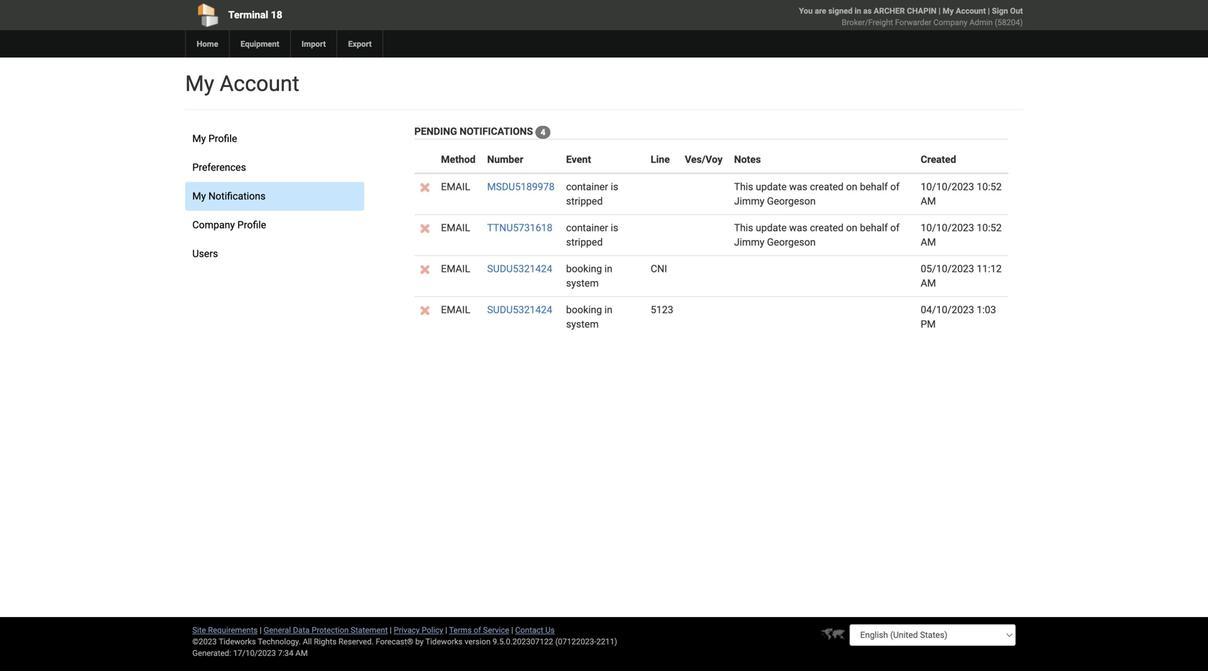 Task type: locate. For each thing, give the bounding box(es) containing it.
in
[[855, 6, 861, 15]]

0 vertical spatial was
[[789, 181, 808, 193]]

0 vertical spatial stripped
[[566, 195, 603, 207]]

1 this update was created on behalf of jimmy georgeson from the top
[[734, 181, 900, 207]]

cni
[[651, 263, 667, 275]]

1 vertical spatial jimmy
[[734, 236, 765, 248]]

on
[[846, 181, 858, 193], [846, 222, 858, 234]]

2 in from the top
[[605, 304, 613, 316]]

reserved.
[[339, 637, 374, 646]]

1 vertical spatial booking in system
[[566, 304, 613, 330]]

georgeson
[[767, 195, 816, 207], [767, 236, 816, 248]]

are
[[815, 6, 827, 15]]

sudu5321424 link for 5123
[[487, 304, 552, 316]]

0 vertical spatial 10/10/2023 10:52 am
[[921, 181, 1002, 207]]

terminal
[[228, 9, 268, 21]]

1 horizontal spatial notifications
[[460, 126, 533, 137]]

10/10/2023 for ttnu5731618
[[921, 222, 974, 234]]

my notifications
[[192, 190, 266, 202]]

1 behalf from the top
[[860, 181, 888, 193]]

pending
[[414, 126, 457, 137]]

my up preferences
[[192, 133, 206, 145]]

georgeson for msdu5189978
[[767, 195, 816, 207]]

profile
[[208, 133, 237, 145], [237, 219, 266, 231]]

company up users
[[192, 219, 235, 231]]

am inside 05/10/2023 11:12 am
[[921, 277, 936, 289]]

1 is from the top
[[611, 181, 618, 193]]

2 10/10/2023 from the top
[[921, 222, 974, 234]]

10:52 for msdu5189978
[[977, 181, 1002, 193]]

requirements
[[208, 625, 258, 635]]

container
[[566, 181, 608, 193], [566, 222, 608, 234]]

this for msdu5189978
[[734, 181, 753, 193]]

1 10:52 from the top
[[977, 181, 1002, 193]]

1 on from the top
[[846, 181, 858, 193]]

0 vertical spatial account
[[956, 6, 986, 15]]

update for ttnu5731618
[[756, 222, 787, 234]]

this update was created on behalf of jimmy georgeson
[[734, 181, 900, 207], [734, 222, 900, 248]]

0 vertical spatial sudu5321424
[[487, 263, 552, 275]]

system for cni
[[566, 277, 599, 289]]

10/10/2023 10:52 am
[[921, 181, 1002, 207], [921, 222, 1002, 248]]

booking in system for cni
[[566, 263, 613, 289]]

1 sudu5321424 from the top
[[487, 263, 552, 275]]

my right the chapin
[[943, 6, 954, 15]]

in
[[605, 263, 613, 275], [605, 304, 613, 316]]

my down home link on the left top
[[185, 71, 214, 96]]

1 vertical spatial container
[[566, 222, 608, 234]]

1 sudu5321424 link from the top
[[487, 263, 552, 275]]

1 vertical spatial this
[[734, 222, 753, 234]]

0 vertical spatial booking
[[566, 263, 602, 275]]

2 system from the top
[[566, 318, 599, 330]]

1 vertical spatial georgeson
[[767, 236, 816, 248]]

1 vertical spatial system
[[566, 318, 599, 330]]

1 georgeson from the top
[[767, 195, 816, 207]]

7:34
[[278, 648, 294, 658]]

company down my account link
[[934, 18, 968, 27]]

created for msdu5189978
[[810, 181, 844, 193]]

booking
[[566, 263, 602, 275], [566, 304, 602, 316]]

generated:
[[192, 648, 231, 658]]

container for msdu5189978
[[566, 181, 608, 193]]

1 vertical spatial sudu5321424
[[487, 304, 552, 316]]

booking in system
[[566, 263, 613, 289], [566, 304, 613, 330]]

1 vertical spatial update
[[756, 222, 787, 234]]

container down event
[[566, 181, 608, 193]]

10/10/2023 up 05/10/2023
[[921, 222, 974, 234]]

2 behalf from the top
[[860, 222, 888, 234]]

1 horizontal spatial company
[[934, 18, 968, 27]]

ttnu5731618
[[487, 222, 553, 234]]

chapin
[[907, 6, 937, 15]]

email for click to delete icon related to cni
[[441, 263, 470, 275]]

1 horizontal spatial account
[[956, 6, 986, 15]]

update
[[756, 181, 787, 193], [756, 222, 787, 234]]

in left cni
[[605, 263, 613, 275]]

2 booking in system from the top
[[566, 304, 613, 330]]

18
[[271, 9, 282, 21]]

1 vertical spatial was
[[789, 222, 808, 234]]

0 vertical spatial click to delete image
[[420, 224, 430, 233]]

2 vertical spatial click to delete image
[[420, 306, 430, 315]]

am up 05/10/2023
[[921, 236, 936, 248]]

1 email from the top
[[441, 181, 470, 193]]

account up admin
[[956, 6, 986, 15]]

0 vertical spatial of
[[891, 181, 900, 193]]

profile down my notifications
[[237, 219, 266, 231]]

1 update from the top
[[756, 181, 787, 193]]

1 click to delete image from the top
[[420, 224, 430, 233]]

export link
[[337, 30, 383, 58]]

site requirements link
[[192, 625, 258, 635]]

17/10/2023
[[233, 648, 276, 658]]

1 vertical spatial is
[[611, 222, 618, 234]]

am down created
[[921, 195, 936, 207]]

sudu5321424 link
[[487, 263, 552, 275], [487, 304, 552, 316]]

1 vertical spatial on
[[846, 222, 858, 234]]

1 system from the top
[[566, 277, 599, 289]]

data
[[293, 625, 310, 635]]

11:12
[[977, 263, 1002, 275]]

0 vertical spatial profile
[[208, 133, 237, 145]]

0 vertical spatial is
[[611, 181, 618, 193]]

1 jimmy from the top
[[734, 195, 765, 207]]

04/10/2023 1:03 pm
[[921, 304, 996, 330]]

notifications up number
[[460, 126, 533, 137]]

archer
[[874, 6, 905, 15]]

0 vertical spatial container
[[566, 181, 608, 193]]

profile for my profile
[[208, 133, 237, 145]]

am down 05/10/2023
[[921, 277, 936, 289]]

msdu5189978
[[487, 181, 555, 193]]

1 vertical spatial profile
[[237, 219, 266, 231]]

3 email from the top
[[441, 263, 470, 275]]

1 in from the top
[[605, 263, 613, 275]]

1 vertical spatial 10/10/2023
[[921, 222, 974, 234]]

0 vertical spatial on
[[846, 181, 858, 193]]

booking in system for 5123
[[566, 304, 613, 330]]

2 was from the top
[[789, 222, 808, 234]]

terms
[[449, 625, 472, 635]]

1 vertical spatial 10/10/2023 10:52 am
[[921, 222, 1002, 248]]

1 vertical spatial behalf
[[860, 222, 888, 234]]

account
[[956, 6, 986, 15], [220, 71, 299, 96]]

email for 3rd click to delete icon from the bottom of the page
[[441, 222, 470, 234]]

click to delete image
[[420, 224, 430, 233], [420, 265, 430, 274], [420, 306, 430, 315]]

0 vertical spatial update
[[756, 181, 787, 193]]

1 vertical spatial notifications
[[208, 190, 266, 202]]

1 vertical spatial in
[[605, 304, 613, 316]]

1 booking in system from the top
[[566, 263, 613, 289]]

2 jimmy from the top
[[734, 236, 765, 248]]

by
[[415, 637, 424, 646]]

email
[[441, 181, 470, 193], [441, 222, 470, 234], [441, 263, 470, 275], [441, 304, 470, 316]]

1 vertical spatial 10:52
[[977, 222, 1002, 234]]

jimmy for ttnu5731618
[[734, 236, 765, 248]]

2 stripped from the top
[[566, 236, 603, 248]]

0 vertical spatial behalf
[[860, 181, 888, 193]]

am inside site requirements | general data protection statement | privacy policy | terms of service | contact us ©2023 tideworks technology. all rights reserved. forecast® by tideworks version 9.5.0.202307122 (07122023-2211) generated: 17/10/2023 7:34 am
[[296, 648, 308, 658]]

georgeson for ttnu5731618
[[767, 236, 816, 248]]

0 horizontal spatial notifications
[[208, 190, 266, 202]]

2 sudu5321424 from the top
[[487, 304, 552, 316]]

my down preferences
[[192, 190, 206, 202]]

import
[[302, 39, 326, 49]]

on for msdu5189978
[[846, 181, 858, 193]]

2 container is stripped from the top
[[566, 222, 618, 248]]

am down all
[[296, 648, 308, 658]]

2 10/10/2023 10:52 am from the top
[[921, 222, 1002, 248]]

| right the chapin
[[939, 6, 941, 15]]

in left the 5123
[[605, 304, 613, 316]]

10/10/2023 down created
[[921, 181, 974, 193]]

0 vertical spatial this update was created on behalf of jimmy georgeson
[[734, 181, 900, 207]]

container is stripped
[[566, 181, 618, 207], [566, 222, 618, 248]]

2 on from the top
[[846, 222, 858, 234]]

company
[[934, 18, 968, 27], [192, 219, 235, 231]]

broker/freight
[[842, 18, 893, 27]]

2 vertical spatial of
[[474, 625, 481, 635]]

0 vertical spatial georgeson
[[767, 195, 816, 207]]

container right "ttnu5731618"
[[566, 222, 608, 234]]

system
[[566, 277, 599, 289], [566, 318, 599, 330]]

1 vertical spatial stripped
[[566, 236, 603, 248]]

9.5.0.202307122
[[493, 637, 553, 646]]

2 created from the top
[[810, 222, 844, 234]]

my
[[943, 6, 954, 15], [185, 71, 214, 96], [192, 133, 206, 145], [192, 190, 206, 202]]

sudu5321424 link for cni
[[487, 263, 552, 275]]

0 vertical spatial sudu5321424 link
[[487, 263, 552, 275]]

0 vertical spatial system
[[566, 277, 599, 289]]

0 vertical spatial this
[[734, 181, 753, 193]]

0 vertical spatial 10/10/2023
[[921, 181, 974, 193]]

notifications for pending
[[460, 126, 533, 137]]

2 container from the top
[[566, 222, 608, 234]]

2 this from the top
[[734, 222, 753, 234]]

account down equipment link
[[220, 71, 299, 96]]

behalf
[[860, 181, 888, 193], [860, 222, 888, 234]]

users
[[192, 248, 218, 260]]

4 email from the top
[[441, 304, 470, 316]]

this update was created on behalf of jimmy georgeson for ttnu5731618
[[734, 222, 900, 248]]

1 vertical spatial account
[[220, 71, 299, 96]]

1 vertical spatial booking
[[566, 304, 602, 316]]

0 vertical spatial booking in system
[[566, 263, 613, 289]]

profile up preferences
[[208, 133, 237, 145]]

number
[[487, 154, 524, 165]]

2 email from the top
[[441, 222, 470, 234]]

1 vertical spatial created
[[810, 222, 844, 234]]

my for my profile
[[192, 133, 206, 145]]

1 container from the top
[[566, 181, 608, 193]]

tideworks
[[426, 637, 463, 646]]

this for ttnu5731618
[[734, 222, 753, 234]]

email for click to delete image
[[441, 181, 470, 193]]

10/10/2023 10:52 am up 05/10/2023
[[921, 222, 1002, 248]]

1 vertical spatial sudu5321424 link
[[487, 304, 552, 316]]

05/10/2023 11:12 am
[[921, 263, 1002, 289]]

this update was created on behalf of jimmy georgeson for msdu5189978
[[734, 181, 900, 207]]

10/10/2023
[[921, 181, 974, 193], [921, 222, 974, 234]]

0 vertical spatial in
[[605, 263, 613, 275]]

2 georgeson from the top
[[767, 236, 816, 248]]

©2023 tideworks
[[192, 637, 256, 646]]

1 10/10/2023 10:52 am from the top
[[921, 181, 1002, 207]]

1 stripped from the top
[[566, 195, 603, 207]]

am for ttnu5731618
[[921, 236, 936, 248]]

of
[[891, 181, 900, 193], [891, 222, 900, 234], [474, 625, 481, 635]]

behalf for msdu5189978
[[860, 181, 888, 193]]

1 booking from the top
[[566, 263, 602, 275]]

0 horizontal spatial profile
[[208, 133, 237, 145]]

terminal 18 link
[[185, 0, 522, 30]]

| up tideworks
[[445, 625, 447, 635]]

| up forecast® on the bottom left of the page
[[390, 625, 392, 635]]

notifications up company profile
[[208, 190, 266, 202]]

3 click to delete image from the top
[[420, 306, 430, 315]]

container is stripped for msdu5189978
[[566, 181, 618, 207]]

1 horizontal spatial profile
[[237, 219, 266, 231]]

0 horizontal spatial company
[[192, 219, 235, 231]]

equipment
[[241, 39, 279, 49]]

1 vertical spatial click to delete image
[[420, 265, 430, 274]]

1 vertical spatial this update was created on behalf of jimmy georgeson
[[734, 222, 900, 248]]

is
[[611, 181, 618, 193], [611, 222, 618, 234]]

profile for company profile
[[237, 219, 266, 231]]

2 is from the top
[[611, 222, 618, 234]]

jimmy for msdu5189978
[[734, 195, 765, 207]]

jimmy
[[734, 195, 765, 207], [734, 236, 765, 248]]

1 vertical spatial container is stripped
[[566, 222, 618, 248]]

1 vertical spatial company
[[192, 219, 235, 231]]

2 click to delete image from the top
[[420, 265, 430, 274]]

2 booking from the top
[[566, 304, 602, 316]]

0 vertical spatial created
[[810, 181, 844, 193]]

statement
[[351, 625, 388, 635]]

2 10:52 from the top
[[977, 222, 1002, 234]]

ves/voy
[[685, 154, 723, 165]]

1 created from the top
[[810, 181, 844, 193]]

rights
[[314, 637, 337, 646]]

in for cni
[[605, 263, 613, 275]]

0 vertical spatial notifications
[[460, 126, 533, 137]]

2 this update was created on behalf of jimmy georgeson from the top
[[734, 222, 900, 248]]

on for ttnu5731618
[[846, 222, 858, 234]]

am
[[921, 195, 936, 207], [921, 236, 936, 248], [921, 277, 936, 289], [296, 648, 308, 658]]

|
[[939, 6, 941, 15], [988, 6, 990, 15], [260, 625, 262, 635], [390, 625, 392, 635], [445, 625, 447, 635], [511, 625, 513, 635]]

2 update from the top
[[756, 222, 787, 234]]

1 10/10/2023 from the top
[[921, 181, 974, 193]]

10/10/2023 10:52 am down created
[[921, 181, 1002, 207]]

out
[[1010, 6, 1023, 15]]

1 was from the top
[[789, 181, 808, 193]]

terms of service link
[[449, 625, 509, 635]]

1 this from the top
[[734, 181, 753, 193]]

0 vertical spatial company
[[934, 18, 968, 27]]

0 vertical spatial container is stripped
[[566, 181, 618, 207]]

1 container is stripped from the top
[[566, 181, 618, 207]]

0 vertical spatial 10:52
[[977, 181, 1002, 193]]

home
[[197, 39, 218, 49]]

click to delete image for cni
[[420, 265, 430, 274]]

as
[[863, 6, 872, 15]]

1 vertical spatial of
[[891, 222, 900, 234]]

2 sudu5321424 link from the top
[[487, 304, 552, 316]]

was
[[789, 181, 808, 193], [789, 222, 808, 234]]

created
[[921, 154, 956, 165]]

0 vertical spatial jimmy
[[734, 195, 765, 207]]



Task type: describe. For each thing, give the bounding box(es) containing it.
is for msdu5189978
[[611, 181, 618, 193]]

equipment link
[[229, 30, 290, 58]]

created for ttnu5731618
[[810, 222, 844, 234]]

system for 5123
[[566, 318, 599, 330]]

email for click to delete icon corresponding to 5123
[[441, 304, 470, 316]]

signed
[[829, 6, 853, 15]]

behalf for ttnu5731618
[[860, 222, 888, 234]]

you are signed in as archer chapin | my account | sign out broker/freight forwarder company admin (58204)
[[799, 6, 1023, 27]]

| left sign on the right of the page
[[988, 6, 990, 15]]

sign out link
[[992, 6, 1023, 15]]

stripped for ttnu5731618
[[566, 236, 603, 248]]

| left general
[[260, 625, 262, 635]]

(07122023-
[[555, 637, 597, 646]]

10/10/2023 10:52 am for ttnu5731618
[[921, 222, 1002, 248]]

my account link
[[943, 6, 986, 15]]

technology.
[[258, 637, 301, 646]]

notifications for my
[[208, 190, 266, 202]]

in for 5123
[[605, 304, 613, 316]]

booking for cni
[[566, 263, 602, 275]]

booking for 5123
[[566, 304, 602, 316]]

us
[[545, 625, 555, 635]]

am for sudu5321424
[[921, 277, 936, 289]]

of for ttnu5731618
[[891, 222, 900, 234]]

import link
[[290, 30, 337, 58]]

event
[[566, 154, 591, 165]]

general data protection statement link
[[264, 625, 388, 635]]

general
[[264, 625, 291, 635]]

line
[[651, 154, 670, 165]]

container for ttnu5731618
[[566, 222, 608, 234]]

(58204)
[[995, 18, 1023, 27]]

my for my account
[[185, 71, 214, 96]]

ttnu5731618 link
[[487, 222, 553, 234]]

forecast®
[[376, 637, 413, 646]]

msdu5189978 link
[[487, 181, 555, 193]]

you
[[799, 6, 813, 15]]

04/10/2023
[[921, 304, 974, 316]]

was for msdu5189978
[[789, 181, 808, 193]]

05/10/2023
[[921, 263, 974, 275]]

10:52 for ttnu5731618
[[977, 222, 1002, 234]]

10/10/2023 10:52 am for msdu5189978
[[921, 181, 1002, 207]]

privacy policy link
[[394, 625, 443, 635]]

site requirements | general data protection statement | privacy policy | terms of service | contact us ©2023 tideworks technology. all rights reserved. forecast® by tideworks version 9.5.0.202307122 (07122023-2211) generated: 17/10/2023 7:34 am
[[192, 625, 617, 658]]

company profile
[[192, 219, 266, 231]]

my profile
[[192, 133, 237, 145]]

home link
[[185, 30, 229, 58]]

10/10/2023 for msdu5189978
[[921, 181, 974, 193]]

preferences
[[192, 161, 246, 173]]

notes
[[734, 154, 761, 165]]

is for ttnu5731618
[[611, 222, 618, 234]]

was for ttnu5731618
[[789, 222, 808, 234]]

privacy
[[394, 625, 420, 635]]

click to delete image
[[420, 183, 430, 192]]

pending notifications 4
[[414, 126, 546, 137]]

forwarder
[[895, 18, 932, 27]]

of inside site requirements | general data protection statement | privacy policy | terms of service | contact us ©2023 tideworks technology. all rights reserved. forecast® by tideworks version 9.5.0.202307122 (07122023-2211) generated: 17/10/2023 7:34 am
[[474, 625, 481, 635]]

company inside you are signed in as archer chapin | my account | sign out broker/freight forwarder company admin (58204)
[[934, 18, 968, 27]]

click to delete image for 5123
[[420, 306, 430, 315]]

am for msdu5189978
[[921, 195, 936, 207]]

all
[[303, 637, 312, 646]]

policy
[[422, 625, 443, 635]]

0 horizontal spatial account
[[220, 71, 299, 96]]

my inside you are signed in as archer chapin | my account | sign out broker/freight forwarder company admin (58204)
[[943, 6, 954, 15]]

method
[[441, 154, 476, 165]]

terminal 18
[[228, 9, 282, 21]]

update for msdu5189978
[[756, 181, 787, 193]]

4
[[541, 127, 546, 137]]

sudu5321424 for 5123
[[487, 304, 552, 316]]

site
[[192, 625, 206, 635]]

my for my notifications
[[192, 190, 206, 202]]

export
[[348, 39, 372, 49]]

1:03
[[977, 304, 996, 316]]

my account
[[185, 71, 299, 96]]

service
[[483, 625, 509, 635]]

version
[[465, 637, 491, 646]]

sign
[[992, 6, 1008, 15]]

2211)
[[596, 637, 617, 646]]

5123
[[651, 304, 673, 316]]

pm
[[921, 318, 936, 330]]

contact us link
[[515, 625, 555, 635]]

of for msdu5189978
[[891, 181, 900, 193]]

account inside you are signed in as archer chapin | my account | sign out broker/freight forwarder company admin (58204)
[[956, 6, 986, 15]]

contact
[[515, 625, 543, 635]]

container is stripped for ttnu5731618
[[566, 222, 618, 248]]

stripped for msdu5189978
[[566, 195, 603, 207]]

| up 9.5.0.202307122
[[511, 625, 513, 635]]

sudu5321424 for cni
[[487, 263, 552, 275]]

admin
[[970, 18, 993, 27]]

protection
[[312, 625, 349, 635]]



Task type: vqa. For each thing, say whether or not it's contained in the screenshot.
11:25
no



